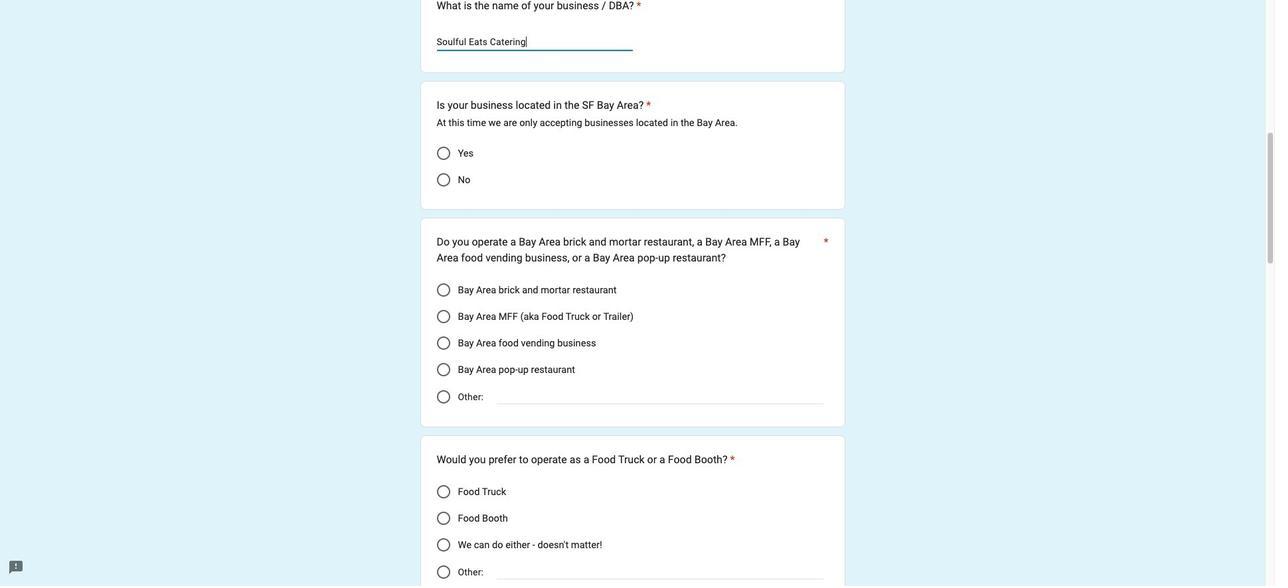 Task type: vqa. For each thing, say whether or not it's contained in the screenshot.
list
no



Task type: locate. For each thing, give the bounding box(es) containing it.
bay area pop-up restaurant image
[[437, 364, 450, 377]]

Yes radio
[[437, 147, 450, 160]]

Bay Area brick and mortar restaurant radio
[[437, 284, 450, 297]]

None radio
[[437, 391, 450, 404]]

We can do either - doesn't matter! radio
[[437, 539, 450, 552]]

required question element
[[634, 0, 642, 14], [644, 98, 651, 114], [822, 235, 829, 267], [728, 453, 735, 469]]

4 heading from the top
[[437, 453, 735, 469]]

food booth image
[[437, 513, 450, 526]]

Bay Area pop-up restaurant radio
[[437, 364, 450, 377]]

Food Truck radio
[[437, 486, 450, 499]]

bay area mff (aka food truck or trailer) image
[[437, 311, 450, 324]]

heading
[[437, 0, 642, 14], [437, 98, 738, 114], [437, 235, 829, 267], [437, 453, 735, 469]]

None text field
[[437, 34, 633, 50]]

None radio
[[437, 566, 450, 580]]

no image
[[437, 174, 450, 187]]

Bay Area food vending business radio
[[437, 337, 450, 350]]



Task type: describe. For each thing, give the bounding box(es) containing it.
Food Booth radio
[[437, 513, 450, 526]]

we can do either - doesn't matter! image
[[437, 539, 450, 552]]

2 heading from the top
[[437, 98, 738, 114]]

3 heading from the top
[[437, 235, 829, 267]]

food truck image
[[437, 486, 450, 499]]

No radio
[[437, 174, 450, 187]]

yes image
[[437, 147, 450, 160]]

1 heading from the top
[[437, 0, 642, 14]]

bay area brick and mortar restaurant image
[[437, 284, 450, 297]]

report a problem to google image
[[8, 560, 24, 576]]

Bay Area MFF (aka Food Truck or Trailer) radio
[[437, 311, 450, 324]]

bay area food vending business image
[[437, 337, 450, 350]]



